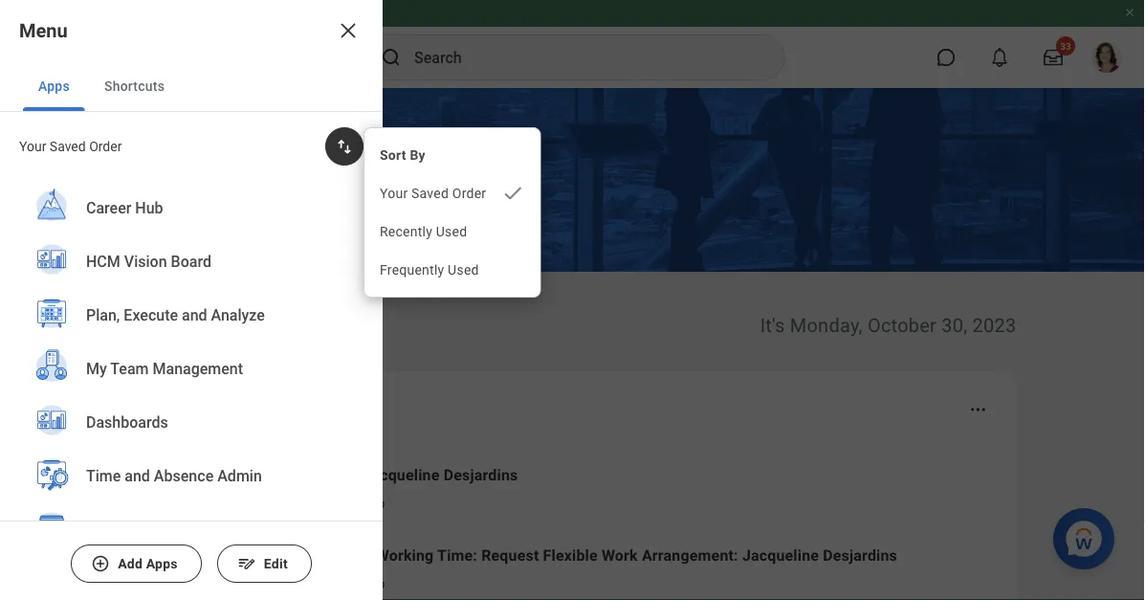 Task type: vqa. For each thing, say whether or not it's contained in the screenshot.
Status element corresponding to Innovation: Product Strategy and Operation
no



Task type: locate. For each thing, give the bounding box(es) containing it.
1 horizontal spatial order
[[453, 185, 486, 201]]

add
[[240, 466, 268, 484], [118, 556, 143, 572]]

1 ago from the top
[[362, 495, 385, 511]]

saved
[[50, 138, 86, 154], [412, 185, 449, 201]]

list
[[0, 181, 383, 600]]

1 - from the top
[[301, 495, 305, 511]]

0 vertical spatial day(s)
[[320, 495, 359, 511]]

add inside the add apps button
[[118, 556, 143, 572]]

menu
[[19, 19, 68, 42]]

- left 6 in the bottom left of the page
[[301, 576, 305, 591]]

apps down menu
[[38, 78, 70, 94]]

tasks down the edit
[[262, 576, 298, 591]]

day(s) for vaccination:
[[320, 495, 359, 511]]

1 vertical spatial desjardins
[[823, 546, 898, 564]]

add inside awaiting your action 'list'
[[240, 466, 268, 484]]

tab list
[[0, 61, 383, 112]]

started
[[257, 303, 360, 339]]

hcm
[[86, 252, 120, 270]]

0 horizontal spatial desjardins
[[444, 466, 518, 484]]

0 vertical spatial order
[[89, 138, 122, 154]]

1 vertical spatial order
[[453, 185, 486, 201]]

management
[[153, 359, 243, 377], [190, 520, 280, 538]]

order inside menu item
[[453, 185, 486, 201]]

1 horizontal spatial saved
[[412, 185, 449, 201]]

search image
[[380, 46, 403, 69]]

order inside "global navigation" dialog
[[89, 138, 122, 154]]

my inside "global navigation" dialog
[[86, 359, 107, 377]]

1 horizontal spatial jacqueline
[[743, 546, 819, 564]]

0 vertical spatial used
[[436, 223, 467, 239]]

1 vertical spatial ago
[[362, 576, 385, 591]]

career hub link
[[23, 181, 360, 236]]

1 vertical spatial -
[[301, 576, 305, 591]]

0 horizontal spatial add
[[118, 556, 143, 572]]

vision
[[124, 252, 167, 270]]

2 vertical spatial my
[[240, 576, 258, 591]]

0 vertical spatial ago
[[362, 495, 385, 511]]

request
[[482, 546, 539, 564]]

0 vertical spatial jacqueline
[[363, 466, 440, 484]]

3
[[309, 495, 317, 511]]

monday,
[[790, 314, 863, 336]]

my left team
[[86, 359, 107, 377]]

1 vertical spatial jacqueline
[[743, 546, 819, 564]]

add vaccination: jacqueline desjardins
[[240, 466, 518, 484]]

2 vertical spatial your
[[234, 396, 274, 419]]

your
[[19, 138, 46, 154], [380, 185, 408, 201], [234, 396, 274, 419]]

frequently
[[380, 262, 444, 278]]

x image
[[337, 19, 360, 42]]

my down the text edit image
[[240, 576, 258, 591]]

1 vertical spatial your
[[380, 185, 408, 201]]

1 vertical spatial your saved order
[[380, 185, 486, 201]]

jacqueline up working
[[363, 466, 440, 484]]

plan, execute and analyze link
[[23, 288, 360, 344]]

0 vertical spatial desjardins
[[444, 466, 518, 484]]

ago down add vaccination: jacqueline desjardins at the left of page
[[362, 495, 385, 511]]

awaiting your action list
[[152, 448, 994, 600]]

your left the action
[[234, 396, 274, 419]]

day(s)
[[320, 495, 359, 511], [320, 576, 359, 591]]

notifications large image
[[991, 48, 1010, 67]]

- left 3
[[301, 495, 305, 511]]

used right frequently in the top left of the page
[[448, 262, 479, 278]]

my down admin
[[240, 495, 258, 511]]

ago
[[362, 495, 385, 511], [362, 576, 385, 591]]

management up the 'awaiting'
[[153, 359, 243, 377]]

hub
[[135, 198, 163, 217]]

awaiting
[[152, 396, 229, 419]]

1 horizontal spatial add
[[240, 466, 268, 484]]

team
[[110, 359, 149, 377]]

update employee's working time: request flexible work arrangement: jacqueline desjardins
[[240, 546, 898, 564]]

1 vertical spatial day(s)
[[320, 576, 359, 591]]

your up recently
[[380, 185, 408, 201]]

tab list containing apps
[[0, 61, 383, 112]]

1 tasks from the top
[[262, 495, 298, 511]]

order up career
[[89, 138, 122, 154]]

frequently used
[[380, 262, 479, 278]]

my
[[86, 359, 107, 377], [240, 495, 258, 511], [240, 576, 258, 591]]

used
[[436, 223, 467, 239], [448, 262, 479, 278]]

2 day(s) from the top
[[320, 576, 359, 591]]

inbox image
[[179, 474, 208, 502]]

arrangement:
[[642, 546, 739, 564]]

let's
[[129, 303, 193, 339]]

0 vertical spatial tasks
[[262, 495, 298, 511]]

add right inbox image
[[240, 466, 268, 484]]

- for employee's
[[301, 576, 305, 591]]

add right plus circle icon
[[118, 556, 143, 572]]

0 vertical spatial management
[[153, 359, 243, 377]]

2 - from the top
[[301, 576, 305, 591]]

used down your saved order menu item
[[436, 223, 467, 239]]

1 vertical spatial used
[[448, 262, 479, 278]]

management up the text edit image
[[190, 520, 280, 538]]

your saved order inside "global navigation" dialog
[[19, 138, 122, 154]]

day(s) for employee's
[[320, 576, 359, 591]]

menu
[[365, 136, 540, 289]]

it's
[[761, 314, 785, 336]]

1 vertical spatial tasks
[[262, 576, 298, 591]]

saved down apps button in the left of the page
[[50, 138, 86, 154]]

1 vertical spatial saved
[[412, 185, 449, 201]]

used for recently used
[[436, 223, 467, 239]]

apps left inbox icon
[[146, 556, 178, 572]]

- for vaccination:
[[301, 495, 305, 511]]

recently
[[380, 223, 433, 239]]

0 vertical spatial saved
[[50, 138, 86, 154]]

0 horizontal spatial and
[[125, 466, 150, 485]]

1 horizontal spatial your
[[234, 396, 274, 419]]

your saved order down apps button in the left of the page
[[19, 138, 122, 154]]

saved inside "global navigation" dialog
[[50, 138, 86, 154]]

order
[[89, 138, 122, 154], [453, 185, 486, 201]]

0 horizontal spatial saved
[[50, 138, 86, 154]]

1 vertical spatial add
[[118, 556, 143, 572]]

my for my tasks - 6 day(s) ago
[[240, 576, 258, 591]]

my tasks - 6 day(s) ago
[[240, 576, 385, 591]]

0 vertical spatial -
[[301, 495, 305, 511]]

0 vertical spatial add
[[240, 466, 268, 484]]

text edit image
[[237, 554, 256, 573]]

saved inside menu item
[[412, 185, 449, 201]]

0 vertical spatial and
[[182, 306, 207, 324]]

apps
[[38, 78, 70, 94], [146, 556, 178, 572]]

flexible
[[543, 546, 598, 564]]

hcm vision board
[[86, 252, 211, 270]]

day(s) right 3
[[320, 495, 359, 511]]

jacqueline right arrangement:
[[743, 546, 819, 564]]

tasks left 3
[[262, 495, 298, 511]]

1 horizontal spatial desjardins
[[823, 546, 898, 564]]

0 horizontal spatial order
[[89, 138, 122, 154]]

0 horizontal spatial your
[[19, 138, 46, 154]]

order left check icon
[[453, 185, 486, 201]]

day(s) right 6 in the bottom left of the page
[[320, 576, 359, 591]]

0 horizontal spatial apps
[[38, 78, 70, 94]]

plan,
[[86, 306, 120, 324]]

0 vertical spatial apps
[[38, 78, 70, 94]]

tasks
[[262, 495, 298, 511], [262, 576, 298, 591]]

1 horizontal spatial your saved order
[[380, 185, 486, 201]]

1 vertical spatial my
[[240, 495, 258, 511]]

action
[[279, 396, 337, 419]]

sort image
[[335, 137, 354, 156]]

dashboards link
[[23, 395, 360, 451]]

2 ago from the top
[[362, 576, 385, 591]]

admin
[[217, 466, 262, 485]]

0 vertical spatial my
[[86, 359, 107, 377]]

0 horizontal spatial your saved order
[[19, 138, 122, 154]]

0 vertical spatial your saved order
[[19, 138, 122, 154]]

apps inside tab list
[[38, 78, 70, 94]]

shortcuts
[[104, 78, 165, 94]]

work
[[602, 546, 638, 564]]

2 tasks from the top
[[262, 576, 298, 591]]

my for my team management
[[86, 359, 107, 377]]

your saved order up recently used
[[380, 185, 486, 201]]

1 horizontal spatial apps
[[146, 556, 178, 572]]

apps button
[[23, 61, 85, 111]]

0 horizontal spatial jacqueline
[[363, 466, 440, 484]]

time and absence admin link
[[23, 449, 360, 504]]

used for frequently used
[[448, 262, 479, 278]]

your saved order inside your saved order menu item
[[380, 185, 486, 201]]

and
[[182, 306, 207, 324], [125, 466, 150, 485]]

1 vertical spatial management
[[190, 520, 280, 538]]

jacqueline
[[363, 466, 440, 484], [743, 546, 819, 564]]

your down apps button in the left of the page
[[19, 138, 46, 154]]

desjardins
[[444, 466, 518, 484], [823, 546, 898, 564]]

board
[[171, 252, 211, 270]]

ago down working
[[362, 576, 385, 591]]

saved up recently used
[[412, 185, 449, 201]]

your inside "global navigation" dialog
[[19, 138, 46, 154]]

-
[[301, 495, 305, 511], [301, 576, 305, 591]]

1 vertical spatial and
[[125, 466, 150, 485]]

0 vertical spatial your
[[19, 138, 46, 154]]

compensation management
[[86, 520, 280, 538]]

banner
[[0, 0, 1146, 88]]

2 horizontal spatial your
[[380, 185, 408, 201]]

tasks for add
[[262, 495, 298, 511]]

1 day(s) from the top
[[320, 495, 359, 511]]

your saved order
[[19, 138, 122, 154], [380, 185, 486, 201]]

close environment banner image
[[1125, 7, 1136, 18]]



Task type: describe. For each thing, give the bounding box(es) containing it.
update
[[240, 546, 290, 564]]

your saved order menu item
[[365, 174, 540, 212]]

execute
[[124, 306, 178, 324]]

career
[[86, 198, 131, 217]]

1 horizontal spatial and
[[182, 306, 207, 324]]

it's monday, october 30, 2023
[[761, 314, 1017, 336]]

let's get started
[[129, 303, 360, 339]]

time and absence admin
[[86, 466, 262, 485]]

inbox large image
[[1044, 48, 1063, 67]]

list containing career hub
[[0, 181, 383, 600]]

time
[[86, 466, 121, 485]]

analyze
[[211, 306, 265, 324]]

let's get started main content
[[0, 88, 1146, 600]]

plus circle image
[[91, 554, 110, 573]]

1 vertical spatial apps
[[146, 556, 178, 572]]

add apps
[[118, 556, 178, 572]]

edit button
[[217, 545, 312, 583]]

vaccination:
[[272, 466, 359, 484]]

global navigation dialog
[[0, 0, 383, 600]]

add apps button
[[71, 545, 202, 583]]

recently used
[[380, 223, 467, 239]]

awaiting your action
[[152, 396, 337, 419]]

career hub
[[86, 198, 163, 217]]

dashboards
[[86, 413, 168, 431]]

compensation management link
[[23, 502, 360, 558]]

add for add vaccination: jacqueline desjardins
[[240, 466, 268, 484]]

my for my tasks - 3 day(s) ago
[[240, 495, 258, 511]]

30,
[[942, 314, 968, 336]]

compensation
[[86, 520, 186, 538]]

shortcuts button
[[89, 61, 180, 111]]

tasks for update
[[262, 576, 298, 591]]

2023
[[973, 314, 1017, 336]]

plan, execute and analyze
[[86, 306, 265, 324]]

my team management link
[[23, 342, 360, 397]]

check image
[[502, 182, 525, 205]]

menu containing your saved order
[[365, 136, 540, 289]]

working
[[376, 546, 434, 564]]

6
[[309, 576, 317, 591]]

inbox image
[[179, 554, 208, 583]]

get
[[201, 303, 249, 339]]

ago for working
[[362, 576, 385, 591]]

management inside my team management link
[[153, 359, 243, 377]]

hcm vision board link
[[23, 234, 360, 290]]

edit
[[264, 556, 288, 572]]

add for add apps
[[118, 556, 143, 572]]

my team management
[[86, 359, 243, 377]]

employee's
[[294, 546, 372, 564]]

your inside your saved order menu item
[[380, 185, 408, 201]]

profile logan mcneil element
[[1081, 36, 1134, 78]]

my tasks - 3 day(s) ago
[[240, 495, 385, 511]]

management inside compensation management link
[[190, 520, 280, 538]]

time:
[[437, 546, 478, 564]]

your inside let's get started main content
[[234, 396, 274, 419]]

october
[[868, 314, 937, 336]]

ago for jacqueline
[[362, 495, 385, 511]]

absence
[[154, 466, 214, 485]]



